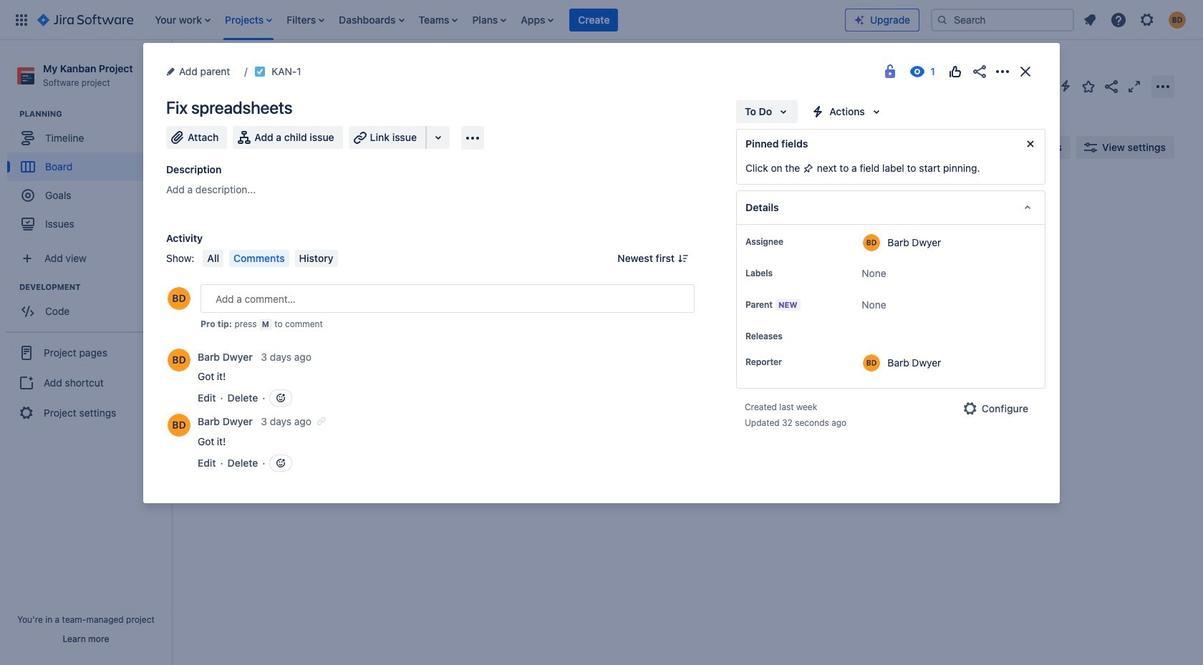Task type: describe. For each thing, give the bounding box(es) containing it.
Search this board text field
[[202, 135, 268, 160]]

add people image
[[352, 139, 370, 156]]

2 heading from the top
[[19, 282, 171, 293]]

Add a comment… field
[[201, 284, 695, 313]]

more information about barb dwyer image
[[168, 349, 191, 372]]

2 vertical spatial group
[[6, 332, 166, 434]]

star kan board image
[[1080, 78, 1097, 95]]

add reaction image for copy link to comment image
[[275, 393, 287, 404]]

4 list item from the left
[[335, 0, 409, 40]]

0 horizontal spatial list
[[148, 0, 845, 40]]

3 list item from the left
[[282, 0, 329, 40]]

1 heading from the top
[[19, 108, 171, 120]]

primary element
[[9, 0, 845, 40]]

1 horizontal spatial list
[[1077, 7, 1195, 33]]

close image
[[1017, 63, 1034, 80]]

2 list item from the left
[[221, 0, 277, 40]]

5 list item from the left
[[414, 0, 462, 40]]

actions image
[[994, 63, 1011, 80]]

vote options: no one has voted for this issue yet. image
[[947, 63, 964, 80]]

8 list item from the left
[[570, 0, 619, 40]]

search image
[[937, 14, 948, 25]]

reporter pin to top. only you can see pinned fields. image
[[785, 357, 797, 368]]



Task type: vqa. For each thing, say whether or not it's contained in the screenshot.
1st List Item from left
yes



Task type: locate. For each thing, give the bounding box(es) containing it.
dialog
[[143, 43, 1060, 504]]

1 vertical spatial more information about barb dwyer image
[[863, 355, 881, 372]]

0 vertical spatial task image
[[255, 66, 266, 77]]

list
[[148, 0, 845, 40], [1077, 7, 1195, 33]]

copy link to comment image
[[314, 350, 326, 362]]

banner
[[0, 0, 1203, 40]]

enter full screen image
[[1126, 78, 1143, 95]]

7 list item from the left
[[517, 0, 558, 40]]

more information about barb dwyer image for reporter pin to top. only you can see pinned fields. image
[[863, 355, 881, 372]]

labels pin to top. only you can see pinned fields. image
[[776, 268, 787, 279]]

6 list item from the left
[[468, 0, 511, 40]]

add app image
[[464, 129, 481, 146]]

goal image
[[21, 189, 34, 202]]

1 vertical spatial group
[[7, 282, 171, 330]]

0 vertical spatial add reaction image
[[275, 393, 287, 404]]

details element
[[736, 191, 1046, 225]]

copy link to issue image
[[299, 65, 310, 77]]

hide message image
[[1022, 135, 1039, 153]]

menu bar
[[200, 250, 341, 267]]

task image
[[255, 66, 266, 77], [213, 259, 224, 271]]

group
[[7, 108, 171, 243], [7, 282, 171, 330], [6, 332, 166, 434]]

1 list item from the left
[[151, 0, 215, 40]]

0 vertical spatial group
[[7, 108, 171, 243]]

1 horizontal spatial task image
[[255, 66, 266, 77]]

jira software image
[[37, 11, 133, 28], [37, 11, 133, 28]]

copy link to comment image
[[318, 415, 330, 427]]

0 vertical spatial heading
[[19, 108, 171, 120]]

Search field
[[931, 8, 1074, 31]]

1 vertical spatial add reaction image
[[275, 458, 287, 469]]

link web pages and more image
[[430, 129, 447, 146]]

0 vertical spatial more information about barb dwyer image
[[863, 234, 881, 251]]

create column image
[[809, 188, 827, 205]]

1 add reaction image from the top
[[275, 393, 287, 404]]

1 vertical spatial task image
[[213, 259, 224, 271]]

more information about barb dwyer image for assignee pin to top. only you can see pinned fields. image on the right of the page
[[863, 234, 881, 251]]

sidebar element
[[0, 40, 172, 665]]

2 vertical spatial more information about barb dwyer image
[[168, 414, 191, 437]]

1 vertical spatial heading
[[19, 282, 171, 293]]

add reaction image for copy link to comment icon
[[275, 458, 287, 469]]

heading
[[19, 108, 171, 120], [19, 282, 171, 293]]

list item
[[151, 0, 215, 40], [221, 0, 277, 40], [282, 0, 329, 40], [335, 0, 409, 40], [414, 0, 462, 40], [468, 0, 511, 40], [517, 0, 558, 40], [570, 0, 619, 40]]

assignee pin to top. only you can see pinned fields. image
[[787, 236, 798, 248]]

add reaction image
[[275, 393, 287, 404], [275, 458, 287, 469]]

more information about barb dwyer image
[[863, 234, 881, 251], [863, 355, 881, 372], [168, 414, 191, 437]]

None search field
[[931, 8, 1074, 31]]

2 add reaction image from the top
[[275, 458, 287, 469]]

0 horizontal spatial task image
[[213, 259, 224, 271]]



